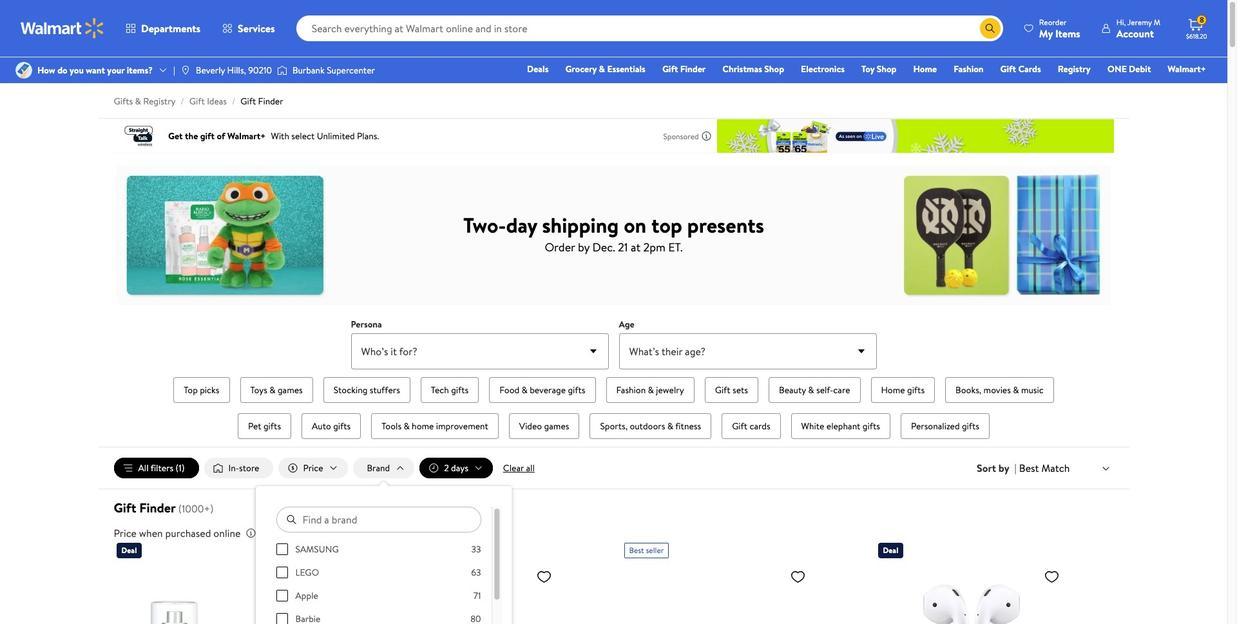 Task type: describe. For each thing, give the bounding box(es) containing it.
$618.20
[[1187, 32, 1208, 41]]

beverage
[[530, 384, 566, 397]]

2
[[444, 462, 449, 475]]

0 vertical spatial registry
[[1058, 63, 1091, 75]]

sports, outdoors & fitness button
[[590, 413, 712, 439]]

elephant
[[827, 420, 861, 433]]

best for best seller
[[630, 545, 644, 556]]

tools & home improvement list item
[[369, 411, 501, 442]]

sports,
[[601, 420, 628, 433]]

jewelry
[[656, 384, 684, 397]]

best match
[[1020, 461, 1071, 475]]

tools & home improvement button
[[372, 413, 499, 439]]

et.
[[669, 239, 683, 255]]

gift for gift sets
[[715, 384, 731, 397]]

0 horizontal spatial |
[[173, 64, 175, 77]]

Walmart Site-Wide search field
[[296, 15, 1004, 41]]

reorder
[[1040, 16, 1067, 27]]

tools
[[382, 420, 402, 433]]

 image for burbank
[[277, 64, 288, 77]]

toy shop link
[[856, 62, 903, 76]]

2 / from the left
[[232, 95, 236, 108]]

finder for gift finder
[[681, 63, 706, 75]]

self-
[[817, 384, 834, 397]]

top
[[652, 210, 683, 239]]

sets
[[733, 384, 749, 397]]

vince camuto amore perfume gift set for women, 2 pieces image
[[116, 564, 303, 624]]

gift cards button
[[722, 413, 781, 439]]

store
[[239, 462, 259, 475]]

burbank supercenter
[[293, 64, 375, 77]]

fashion & jewelry list item
[[604, 375, 697, 406]]

apple airpods with charging case (2nd generation) image
[[878, 564, 1065, 624]]

brand
[[367, 462, 390, 475]]

gifts for pet gifts
[[264, 420, 281, 433]]

sports, outdoors & fitness
[[601, 420, 702, 433]]

purchased
[[165, 526, 211, 540]]

all
[[138, 462, 149, 475]]

add to favorites list, lol surprise! surprise swap tots- with collectible doll, extra expression, 2 looks in one, water unboxing surprise, limited edition doll, great gift for girls age 3+ image
[[791, 569, 806, 585]]

sort and filter section element
[[98, 447, 1130, 624]]

departments button
[[115, 13, 212, 44]]

& left 'fitness'
[[668, 420, 674, 433]]

toys
[[250, 384, 267, 397]]

& for grocery & essentials
[[599, 63, 605, 75]]

dec.
[[593, 239, 616, 255]]

personalized gifts button
[[901, 413, 990, 439]]

video games button
[[509, 413, 580, 439]]

grocery & essentials link
[[560, 62, 652, 76]]

video
[[520, 420, 542, 433]]

auto gifts
[[312, 420, 351, 433]]

(1)
[[176, 462, 185, 475]]

blissful holly buck walmart gift card image
[[370, 564, 557, 624]]

top picks list item
[[171, 375, 232, 406]]

home link
[[908, 62, 943, 76]]

white elephant gifts list item
[[789, 411, 894, 442]]

gifts for auto gifts
[[333, 420, 351, 433]]

gift for gift finder (1000+)
[[114, 499, 136, 516]]

gift ideas link
[[189, 95, 227, 108]]

home
[[412, 420, 434, 433]]

stocking stuffers list item
[[321, 375, 413, 406]]

all filters (1)
[[138, 462, 185, 475]]

home gifts
[[882, 384, 925, 397]]

food & beverage gifts list item
[[487, 375, 599, 406]]

gifts inside "list item"
[[568, 384, 586, 397]]

deal for vince camuto amore perfume gift set for women, 2 pieces "image"
[[122, 545, 137, 556]]

how do you want your items?
[[37, 64, 153, 77]]

Find a brand search field
[[277, 507, 482, 533]]

in-store
[[229, 462, 259, 475]]

sort by |
[[977, 461, 1017, 475]]

sort
[[977, 461, 997, 475]]

1 horizontal spatial gift finder link
[[657, 62, 712, 76]]

price button
[[279, 458, 348, 478]]

& for food & beverage gifts
[[522, 384, 528, 397]]

price for price when purchased online
[[114, 526, 137, 540]]

auto gifts list item
[[299, 411, 364, 442]]

shop for toy shop
[[877, 63, 897, 75]]

improvement
[[436, 420, 489, 433]]

grocery
[[566, 63, 597, 75]]

hi, jeremy m account
[[1117, 16, 1161, 40]]

8
[[1200, 14, 1205, 25]]

group containing top picks
[[145, 375, 1083, 442]]

video games
[[520, 420, 570, 433]]

& for fashion & jewelry
[[648, 384, 654, 397]]

| inside sort and filter section element
[[1015, 461, 1017, 475]]

gift cards link
[[995, 62, 1047, 76]]

items
[[1056, 26, 1081, 40]]

finder for gift finder (1000+)
[[139, 499, 176, 516]]

electronics link
[[796, 62, 851, 76]]

gifts & registry link
[[114, 95, 176, 108]]

gift left ideas
[[189, 95, 205, 108]]

top picks
[[184, 384, 220, 397]]

deal for apple airpods with charging case (2nd generation) "image"
[[884, 545, 899, 556]]

add to favorites list, apple airpods with charging case (2nd generation) image
[[1045, 569, 1060, 585]]

 image for how
[[15, 62, 32, 79]]

fashion for fashion
[[954, 63, 984, 75]]

pet gifts list item
[[235, 411, 294, 442]]

& for toys & games
[[270, 384, 276, 397]]

persona
[[351, 318, 382, 331]]

food & beverage gifts
[[500, 384, 586, 397]]

tools & home improvement
[[382, 420, 489, 433]]

when
[[139, 526, 163, 540]]

books, movies & music button
[[946, 377, 1055, 403]]

toys & games
[[250, 384, 303, 397]]

group inside sort and filter section element
[[277, 543, 482, 624]]

beauty & self-care button
[[769, 377, 861, 403]]

apple
[[296, 589, 319, 602]]

fashion for fashion & jewelry
[[617, 384, 646, 397]]

outdoors
[[630, 420, 666, 433]]

personalized
[[912, 420, 960, 433]]

& for gifts & registry / gift ideas / gift finder
[[135, 95, 141, 108]]

1 vertical spatial finder
[[258, 95, 283, 108]]

do
[[57, 64, 68, 77]]

one
[[1108, 63, 1127, 75]]

video games list item
[[507, 411, 582, 442]]

you
[[70, 64, 84, 77]]

shipping
[[542, 210, 619, 239]]

home for home
[[914, 63, 938, 75]]

white
[[802, 420, 825, 433]]

price for price
[[303, 462, 323, 475]]

want
[[86, 64, 105, 77]]

2 days button
[[420, 458, 493, 478]]

gift cards
[[732, 420, 771, 433]]

home for home gifts
[[882, 384, 906, 397]]

debit
[[1130, 63, 1152, 75]]

music
[[1022, 384, 1044, 397]]

gift sets button
[[705, 377, 759, 403]]



Task type: locate. For each thing, give the bounding box(es) containing it.
search icon image
[[986, 23, 996, 34]]

beauty & self-care list item
[[767, 375, 864, 406]]

| right items?
[[173, 64, 175, 77]]

1 / from the left
[[181, 95, 184, 108]]

gift
[[663, 63, 678, 75], [1001, 63, 1017, 75], [189, 95, 205, 108], [241, 95, 256, 108], [715, 384, 731, 397], [732, 420, 748, 433], [114, 499, 136, 516]]

home gifts button
[[871, 377, 936, 403]]

& inside "list item"
[[522, 384, 528, 397]]

0 vertical spatial price
[[303, 462, 323, 475]]

one debit link
[[1102, 62, 1157, 76]]

/ right ideas
[[232, 95, 236, 108]]

on
[[624, 210, 647, 239]]

33
[[472, 543, 482, 556]]

gift for gift finder
[[663, 63, 678, 75]]

price when purchased online
[[114, 526, 241, 540]]

1 vertical spatial registry
[[143, 95, 176, 108]]

 image left beverly
[[180, 65, 191, 75]]

1 horizontal spatial deal
[[884, 545, 899, 556]]

 image right the 90210
[[277, 64, 288, 77]]

gift finder link down "search" search box
[[657, 62, 712, 76]]

gift cards list item
[[720, 411, 784, 442]]

2 horizontal spatial finder
[[681, 63, 706, 75]]

pet gifts
[[248, 420, 281, 433]]

1 vertical spatial home
[[882, 384, 906, 397]]

day
[[506, 210, 538, 239]]

& right tools
[[404, 420, 410, 433]]

home left 'fashion' link
[[914, 63, 938, 75]]

1 horizontal spatial fashion
[[954, 63, 984, 75]]

stuffers
[[370, 384, 400, 397]]

0 horizontal spatial gift finder link
[[241, 95, 283, 108]]

price left when
[[114, 526, 137, 540]]

top
[[184, 384, 198, 397]]

home inside "home" link
[[914, 63, 938, 75]]

my
[[1040, 26, 1053, 40]]

best
[[1020, 461, 1040, 475], [630, 545, 644, 556]]

1 horizontal spatial home
[[914, 63, 938, 75]]

0 vertical spatial finder
[[681, 63, 706, 75]]

gift cards
[[1001, 63, 1042, 75]]

1 vertical spatial price
[[114, 526, 137, 540]]

1 horizontal spatial registry
[[1058, 63, 1091, 75]]

games inside 'list item'
[[544, 420, 570, 433]]

71
[[474, 589, 482, 602]]

personalized gifts
[[912, 420, 980, 433]]

home inside home gifts 'button'
[[882, 384, 906, 397]]

sports, outdoors & fitness list item
[[588, 411, 714, 442]]

clear all button
[[498, 458, 540, 478]]

clear
[[503, 462, 524, 475]]

gifts right tech
[[451, 384, 469, 397]]

1 horizontal spatial |
[[1015, 461, 1017, 475]]

(1000+)
[[178, 502, 214, 516]]

price inside dropdown button
[[303, 462, 323, 475]]

at
[[631, 239, 641, 255]]

gift sets list item
[[703, 375, 761, 406]]

1 vertical spatial best
[[630, 545, 644, 556]]

1 horizontal spatial shop
[[877, 63, 897, 75]]

& left music
[[1014, 384, 1020, 397]]

gifts right 'elephant'
[[863, 420, 881, 433]]

christmas
[[723, 63, 763, 75]]

& inside 'list item'
[[1014, 384, 1020, 397]]

presents
[[688, 210, 765, 239]]

0 vertical spatial best
[[1020, 461, 1040, 475]]

two-day shipping on top presents image
[[116, 165, 1112, 305]]

0 vertical spatial home
[[914, 63, 938, 75]]

by
[[578, 239, 590, 255], [999, 461, 1010, 475]]

2 shop from the left
[[877, 63, 897, 75]]

fashion
[[954, 63, 984, 75], [617, 384, 646, 397]]

stocking
[[334, 384, 368, 397]]

| left best match
[[1015, 461, 1017, 475]]

90210
[[248, 64, 272, 77]]

gift right essentials
[[663, 63, 678, 75]]

gift sets
[[715, 384, 749, 397]]

shop right christmas
[[765, 63, 785, 75]]

& right "gifts" on the left top of page
[[135, 95, 141, 108]]

gift inside button
[[715, 384, 731, 397]]

1 deal from the left
[[122, 545, 137, 556]]

registry down items
[[1058, 63, 1091, 75]]

tech gifts
[[431, 384, 469, 397]]

1 vertical spatial fashion
[[617, 384, 646, 397]]

0 vertical spatial gift finder link
[[657, 62, 712, 76]]

top picks button
[[174, 377, 230, 403]]

best left seller
[[630, 545, 644, 556]]

services button
[[212, 13, 286, 44]]

auto gifts button
[[302, 413, 361, 439]]

1 horizontal spatial finder
[[258, 95, 283, 108]]

gift left the cards
[[732, 420, 748, 433]]

Search search field
[[296, 15, 1004, 41]]

two-day shipping on top presents order by dec. 21 at 2pm et.
[[464, 210, 765, 255]]

1 vertical spatial by
[[999, 461, 1010, 475]]

m
[[1154, 16, 1161, 27]]

0 vertical spatial |
[[173, 64, 175, 77]]

tech gifts button
[[421, 377, 479, 403]]

 image
[[15, 62, 32, 79], [277, 64, 288, 77], [180, 65, 191, 75]]

filters
[[151, 462, 174, 475]]

gifts for tech gifts
[[451, 384, 469, 397]]

gifts up personalized
[[908, 384, 925, 397]]

hi,
[[1117, 16, 1127, 27]]

games inside list item
[[278, 384, 303, 397]]

0 horizontal spatial registry
[[143, 95, 176, 108]]

/
[[181, 95, 184, 108], [232, 95, 236, 108]]

gift for gift cards
[[732, 420, 748, 433]]

lol surprise! surprise swap tots- with collectible doll, extra expression, 2 looks in one, water unboxing surprise, limited edition doll, great gift for girls age 3+ image
[[624, 564, 811, 624]]

gifts inside list item
[[908, 384, 925, 397]]

walmart image
[[21, 18, 104, 39]]

0 horizontal spatial by
[[578, 239, 590, 255]]

1 vertical spatial games
[[544, 420, 570, 433]]

1 horizontal spatial  image
[[180, 65, 191, 75]]

0 horizontal spatial price
[[114, 526, 137, 540]]

by inside sort and filter section element
[[999, 461, 1010, 475]]

gift for gift cards
[[1001, 63, 1017, 75]]

group
[[145, 375, 1083, 442], [277, 543, 482, 624]]

two-
[[464, 210, 506, 239]]

& left self-
[[809, 384, 815, 397]]

best left match
[[1020, 461, 1040, 475]]

gifts & registry / gift ideas / gift finder
[[114, 95, 283, 108]]

gifts right pet
[[264, 420, 281, 433]]

registry
[[1058, 63, 1091, 75], [143, 95, 176, 108]]

cards
[[750, 420, 771, 433]]

& inside "list item"
[[404, 420, 410, 433]]

0 vertical spatial games
[[278, 384, 303, 397]]

0 horizontal spatial /
[[181, 95, 184, 108]]

tech
[[431, 384, 449, 397]]

games right toys
[[278, 384, 303, 397]]

0 horizontal spatial finder
[[139, 499, 176, 516]]

gifts for home gifts
[[908, 384, 925, 397]]

lego
[[296, 566, 319, 579]]

gift right ideas
[[241, 95, 256, 108]]

0 horizontal spatial  image
[[15, 62, 32, 79]]

personalized gifts list item
[[899, 411, 993, 442]]

1 vertical spatial gift finder link
[[241, 95, 283, 108]]

fashion left jewelry
[[617, 384, 646, 397]]

gifts for personalized gifts
[[963, 420, 980, 433]]

tech gifts list item
[[418, 375, 482, 406]]

|
[[173, 64, 175, 77], [1015, 461, 1017, 475]]

 image left how
[[15, 62, 32, 79]]

finder up when
[[139, 499, 176, 516]]

by inside two-day shipping on top presents order by dec. 21 at 2pm et.
[[578, 239, 590, 255]]

movies
[[984, 384, 1011, 397]]

0 horizontal spatial home
[[882, 384, 906, 397]]

1 vertical spatial group
[[277, 543, 482, 624]]

books,
[[956, 384, 982, 397]]

& right grocery
[[599, 63, 605, 75]]

all filters (1) button
[[114, 458, 199, 478]]

games right video
[[544, 420, 570, 433]]

fitness
[[676, 420, 702, 433]]

1 shop from the left
[[765, 63, 785, 75]]

gifts right the beverage
[[568, 384, 586, 397]]

clear all
[[503, 462, 535, 475]]

& for tools & home improvement
[[404, 420, 410, 433]]

gift inside "button"
[[732, 420, 748, 433]]

& for beauty & self-care
[[809, 384, 815, 397]]

legal information image
[[246, 528, 256, 538]]

one debit
[[1108, 63, 1152, 75]]

books, movies & music list item
[[943, 375, 1057, 406]]

& right toys
[[270, 384, 276, 397]]

0 vertical spatial by
[[578, 239, 590, 255]]

toy
[[862, 63, 875, 75]]

shop right toy
[[877, 63, 897, 75]]

gift down all filters (1) 'button'
[[114, 499, 136, 516]]

fashion inside button
[[617, 384, 646, 397]]

& left jewelry
[[648, 384, 654, 397]]

finder down the 90210
[[258, 95, 283, 108]]

0 vertical spatial group
[[145, 375, 1083, 442]]

0 vertical spatial fashion
[[954, 63, 984, 75]]

2 horizontal spatial  image
[[277, 64, 288, 77]]

0 horizontal spatial fashion
[[617, 384, 646, 397]]

fashion right "home" link
[[954, 63, 984, 75]]

by right sort
[[999, 461, 1010, 475]]

0 horizontal spatial shop
[[765, 63, 785, 75]]

in-
[[229, 462, 239, 475]]

home gifts list item
[[869, 375, 938, 406]]

days
[[451, 462, 469, 475]]

 image for beverly
[[180, 65, 191, 75]]

best match button
[[1017, 460, 1114, 477]]

2 vertical spatial finder
[[139, 499, 176, 516]]

1 horizontal spatial best
[[1020, 461, 1040, 475]]

gift finder (1000+)
[[114, 499, 214, 516]]

gifts right auto
[[333, 420, 351, 433]]

None checkbox
[[277, 544, 288, 555], [277, 567, 288, 578], [277, 544, 288, 555], [277, 567, 288, 578]]

deals
[[527, 63, 549, 75]]

1 vertical spatial |
[[1015, 461, 1017, 475]]

auto
[[312, 420, 331, 433]]

brand button
[[353, 458, 415, 478]]

shop for christmas shop
[[765, 63, 785, 75]]

registry link
[[1053, 62, 1097, 76]]

price down auto
[[303, 462, 323, 475]]

best for best match
[[1020, 461, 1040, 475]]

2 deal from the left
[[884, 545, 899, 556]]

beverly hills, 90210
[[196, 64, 272, 77]]

2 days
[[444, 462, 469, 475]]

supercenter
[[327, 64, 375, 77]]

gift finder link down the 90210
[[241, 95, 283, 108]]

services
[[238, 21, 275, 35]]

by left dec.
[[578, 239, 590, 255]]

picks
[[200, 384, 220, 397]]

beauty & self-care
[[779, 384, 851, 397]]

add to favorites list, blissful holly buck walmart gift card image
[[537, 569, 552, 585]]

white elephant gifts
[[802, 420, 881, 433]]

best seller
[[630, 545, 664, 556]]

your
[[107, 64, 125, 77]]

gift left sets
[[715, 384, 731, 397]]

sponsored
[[664, 131, 699, 142]]

gift left cards
[[1001, 63, 1017, 75]]

toys & games list item
[[238, 375, 316, 406]]

grocery & essentials
[[566, 63, 646, 75]]

/ left gift ideas link
[[181, 95, 184, 108]]

1 horizontal spatial by
[[999, 461, 1010, 475]]

1 horizontal spatial price
[[303, 462, 323, 475]]

group containing samsung
[[277, 543, 482, 624]]

0 horizontal spatial games
[[278, 384, 303, 397]]

price
[[303, 462, 323, 475], [114, 526, 137, 540]]

1 horizontal spatial /
[[232, 95, 236, 108]]

0 horizontal spatial best
[[630, 545, 644, 556]]

in-store button
[[204, 458, 274, 478]]

best inside dropdown button
[[1020, 461, 1040, 475]]

add to favorites list, vince camuto amore perfume gift set for women, 2 pieces image
[[283, 569, 298, 585]]

None checkbox
[[277, 590, 288, 602], [277, 613, 288, 624], [277, 590, 288, 602], [277, 613, 288, 624]]

home right "care"
[[882, 384, 906, 397]]

& right food
[[522, 384, 528, 397]]

8 $618.20
[[1187, 14, 1208, 41]]

finder left christmas
[[681, 63, 706, 75]]

1 horizontal spatial games
[[544, 420, 570, 433]]

0 horizontal spatial deal
[[122, 545, 137, 556]]

shop
[[765, 63, 785, 75], [877, 63, 897, 75]]

toy shop
[[862, 63, 897, 75]]

books, movies & music
[[956, 384, 1044, 397]]

registry right "gifts" on the left top of page
[[143, 95, 176, 108]]

gifts right personalized
[[963, 420, 980, 433]]

toys & games button
[[240, 377, 313, 403]]



Task type: vqa. For each thing, say whether or not it's contained in the screenshot.


